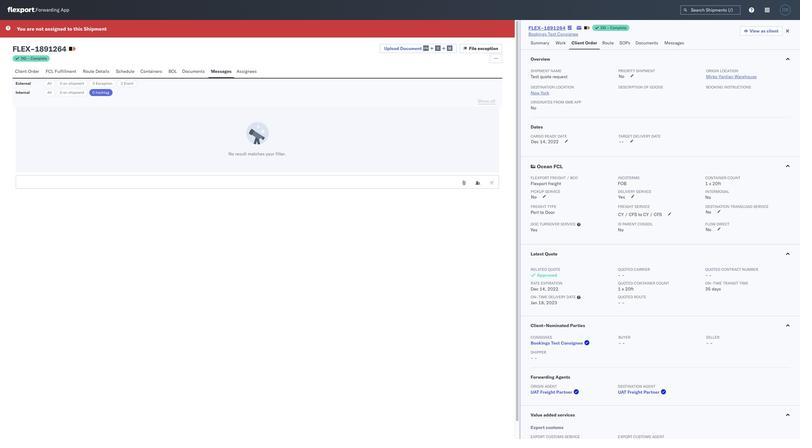 Task type: vqa. For each thing, say whether or not it's contained in the screenshot.
first Partner from right
yes



Task type: locate. For each thing, give the bounding box(es) containing it.
on-time transit time 35 days
[[706, 281, 749, 292]]

origin
[[707, 69, 720, 73], [531, 384, 544, 389]]

freight type port to door
[[531, 204, 557, 215]]

is parent consol no
[[619, 222, 653, 233]]

1 vertical spatial delivery
[[549, 295, 566, 299]]

yes down delivery
[[619, 194, 626, 200]]

test up new
[[531, 74, 539, 79]]

order left route button on the right of page
[[586, 40, 598, 46]]

fcl right ocean
[[554, 163, 563, 170]]

shipment for 0 exception
[[69, 81, 84, 86]]

on- inside 'on-time transit time 35 days'
[[706, 281, 714, 286]]

uat for destination
[[619, 389, 627, 395]]

1 vertical spatial all
[[47, 90, 52, 95]]

0 vertical spatial all
[[47, 81, 52, 86]]

2022 down ready
[[548, 139, 559, 145]]

0 vertical spatial app
[[61, 7, 69, 13]]

1 horizontal spatial partner
[[644, 389, 660, 395]]

originates
[[531, 100, 553, 104]]

14, down rate
[[540, 286, 547, 292]]

dg up route button on the right of page
[[601, 25, 607, 30]]

yantian
[[719, 74, 734, 79]]

documents up overview button
[[636, 40, 659, 46]]

1 partner from the left
[[557, 389, 573, 395]]

complete up sops
[[611, 25, 627, 30]]

client order up external
[[15, 69, 39, 74]]

on- for on-time delivery date
[[531, 295, 539, 299]]

1 horizontal spatial uat
[[619, 389, 627, 395]]

quoted inside quoted carrier - -
[[619, 267, 634, 272]]

no down is
[[619, 227, 624, 233]]

origin agent
[[531, 384, 558, 389]]

2 cy from the left
[[644, 212, 649, 217]]

2 partner from the left
[[644, 389, 660, 395]]

x
[[710, 181, 712, 186], [622, 286, 625, 292]]

0 horizontal spatial x
[[622, 286, 625, 292]]

0 vertical spatial messages
[[665, 40, 685, 46]]

quoted for quoted container count 1 x 20ft
[[619, 281, 634, 286]]

20ft
[[713, 181, 722, 186], [626, 286, 634, 292]]

documents right bol button at the left of page
[[182, 69, 205, 74]]

container
[[635, 281, 656, 286]]

your
[[266, 151, 275, 157]]

1 horizontal spatial uat freight partner
[[619, 389, 660, 395]]

quoted container count 1 x 20ft
[[619, 281, 670, 292]]

client up external
[[15, 69, 27, 74]]

intermodal
[[706, 189, 730, 194]]

assigned
[[45, 26, 66, 32]]

/ up consol
[[651, 212, 653, 217]]

priority
[[619, 69, 636, 73]]

uat down destination agent
[[619, 389, 627, 395]]

2 flexport from the top
[[531, 181, 548, 186]]

0 horizontal spatial messages
[[211, 69, 232, 74]]

quoted left carrier
[[619, 267, 634, 272]]

0 horizontal spatial location
[[556, 85, 575, 89]]

bookings down "flex-" on the right top of page
[[529, 31, 547, 37]]

shipment down overview
[[531, 69, 550, 73]]

assignees
[[237, 69, 257, 74]]

no down the priority
[[619, 74, 625, 79]]

freight up pickup service
[[549, 181, 562, 186]]

no down originates
[[531, 105, 537, 111]]

quoted inside the 'quoted contract number - - rate expiration dec 14, 2022'
[[706, 267, 721, 272]]

1 horizontal spatial count
[[728, 175, 741, 180]]

2 uat freight partner link from the left
[[619, 389, 668, 395]]

messages button up overview button
[[663, 37, 688, 49]]

booking instructions
[[707, 85, 752, 89]]

time up jan 18, 2023
[[539, 295, 548, 299]]

1 horizontal spatial shipment
[[531, 69, 550, 73]]

1 horizontal spatial client
[[572, 40, 585, 46]]

route inside route button
[[603, 40, 614, 46]]

0 horizontal spatial 1891264
[[35, 44, 66, 53]]

type
[[548, 204, 557, 209]]

quote up approved
[[548, 267, 561, 272]]

origin inside origin location mirko yantian warehouse
[[707, 69, 720, 73]]

dg - complete down flex - 1891264
[[21, 56, 47, 61]]

work
[[556, 40, 566, 46]]

test inside shipment name test quote request
[[531, 74, 539, 79]]

flexport down ocean
[[531, 175, 550, 180]]

dec down cargo
[[532, 139, 539, 145]]

count inside quoted container count 1 x 20ft
[[657, 281, 670, 286]]

1 horizontal spatial /
[[626, 212, 628, 217]]

/ inside flexport freight / bco flexport freight
[[567, 175, 570, 180]]

all button down fcl fulfillment
[[44, 80, 55, 87]]

route inside route details button
[[83, 69, 94, 74]]

quoted inside quoted container count 1 x 20ft
[[619, 281, 634, 286]]

1 vertical spatial client
[[15, 69, 27, 74]]

1 horizontal spatial forwarding
[[531, 374, 555, 380]]

0 vertical spatial location
[[721, 69, 739, 73]]

consignee down parties
[[561, 340, 583, 346]]

to for cy / cfs to cy / cfs
[[639, 212, 643, 217]]

quoted for quoted contract number - - rate expiration dec 14, 2022
[[706, 267, 721, 272]]

bookings test consignee down "nominated"
[[531, 340, 583, 346]]

0 horizontal spatial uat freight partner link
[[531, 389, 581, 395]]

location inside destination location new york
[[556, 85, 575, 89]]

route left "details"
[[83, 69, 94, 74]]

1 vertical spatial documents
[[182, 69, 205, 74]]

1 horizontal spatial destination
[[619, 384, 643, 389]]

2022 down expiration
[[548, 286, 559, 292]]

freight down origin agent
[[541, 389, 556, 395]]

added
[[544, 412, 557, 418]]

quoted
[[619, 267, 634, 272], [706, 267, 721, 272], [619, 281, 634, 286], [619, 295, 634, 299]]

35
[[706, 286, 711, 292]]

2 agent from the left
[[644, 384, 656, 389]]

forwarding for forwarding app
[[36, 7, 60, 13]]

0 vertical spatial 0 on shipment
[[60, 81, 84, 86]]

documents button
[[634, 37, 663, 49], [180, 66, 209, 78]]

0 vertical spatial all button
[[44, 80, 55, 87]]

1 horizontal spatial to
[[541, 210, 545, 215]]

to right port
[[541, 210, 545, 215]]

2 horizontal spatial destination
[[706, 204, 730, 209]]

1 horizontal spatial agent
[[644, 384, 656, 389]]

2 all from the top
[[47, 90, 52, 95]]

exception
[[478, 46, 499, 51]]

consignee down client-
[[531, 335, 553, 340]]

uat freight partner for destination
[[619, 389, 660, 395]]

1 vertical spatial x
[[622, 286, 625, 292]]

route left sops
[[603, 40, 614, 46]]

service
[[635, 204, 651, 209]]

0 horizontal spatial client order button
[[13, 66, 43, 78]]

2 vertical spatial shipment
[[69, 90, 84, 95]]

1 horizontal spatial complete
[[611, 25, 627, 30]]

flex-1891264 link
[[529, 25, 566, 31]]

messages for right the messages button
[[665, 40, 685, 46]]

delivery right target
[[634, 134, 651, 139]]

1 vertical spatial documents button
[[180, 66, 209, 78]]

quoted inside quoted route - -
[[619, 295, 634, 299]]

20ft inside quoted container count 1 x 20ft
[[626, 286, 634, 292]]

fulfillment
[[55, 69, 76, 74]]

messages button left assignees
[[209, 66, 234, 78]]

1 horizontal spatial on-
[[706, 281, 714, 286]]

agent for origin agent
[[545, 384, 558, 389]]

flex-1891264
[[529, 25, 566, 31]]

1 vertical spatial on
[[63, 90, 68, 95]]

1 0 on shipment from the top
[[60, 81, 84, 86]]

agent down forwarding agents
[[545, 384, 558, 389]]

booking
[[707, 85, 724, 89]]

target
[[619, 134, 633, 139]]

2 on from the top
[[63, 90, 68, 95]]

uat freight partner down destination agent
[[619, 389, 660, 395]]

1 vertical spatial bookings
[[531, 340, 551, 346]]

1 all button from the top
[[44, 80, 55, 87]]

client order button up external
[[13, 66, 43, 78]]

2 0 on shipment from the top
[[60, 90, 84, 95]]

all button down the fcl fulfillment button
[[44, 89, 55, 96]]

location down request
[[556, 85, 575, 89]]

1 agent from the left
[[545, 384, 558, 389]]

forwarding for forwarding agents
[[531, 374, 555, 380]]

count
[[728, 175, 741, 180], [657, 281, 670, 286]]

shipment name test quote request
[[531, 69, 568, 79]]

0 vertical spatial order
[[586, 40, 598, 46]]

agent up value added services button
[[644, 384, 656, 389]]

uat freight partner link for destination
[[619, 389, 668, 395]]

details
[[96, 69, 110, 74]]

0 vertical spatial flexport
[[531, 175, 550, 180]]

date right ready
[[558, 134, 567, 139]]

/ up parent at the right of the page
[[626, 212, 628, 217]]

no left the result
[[229, 151, 234, 157]]

location
[[721, 69, 739, 73], [556, 85, 575, 89]]

dg - complete
[[601, 25, 627, 30], [21, 56, 47, 61]]

instructions
[[725, 85, 752, 89]]

are
[[27, 26, 34, 32]]

value added services
[[531, 412, 576, 418]]

20ft inside the container count 1 x 20ft
[[713, 181, 722, 186]]

1 horizontal spatial yes
[[619, 194, 626, 200]]

origin for origin location mirko yantian warehouse
[[707, 69, 720, 73]]

on-
[[706, 281, 714, 286], [531, 295, 539, 299]]

shipper
[[531, 350, 547, 355]]

to inside freight type port to door
[[541, 210, 545, 215]]

0 vertical spatial quote
[[541, 74, 552, 79]]

filter.
[[276, 151, 287, 157]]

1 vertical spatial 1891264
[[35, 44, 66, 53]]

1 vertical spatial dec
[[531, 286, 539, 292]]

no
[[619, 74, 625, 79], [531, 105, 537, 111], [229, 151, 234, 157], [532, 194, 537, 200], [706, 195, 712, 200], [706, 209, 712, 215], [706, 227, 712, 232], [619, 227, 624, 233]]

0 horizontal spatial forwarding
[[36, 7, 60, 13]]

1 vertical spatial flexport
[[531, 181, 548, 186]]

20ft down container
[[713, 181, 722, 186]]

uat freight partner for origin
[[531, 389, 573, 395]]

1 uat freight partner link from the left
[[531, 389, 581, 395]]

on for 0 hashtag
[[63, 90, 68, 95]]

on- up 35
[[706, 281, 714, 286]]

dg - complete up route button on the right of page
[[601, 25, 627, 30]]

0 vertical spatial on
[[63, 81, 68, 86]]

1 horizontal spatial route
[[603, 40, 614, 46]]

0 horizontal spatial order
[[28, 69, 39, 74]]

turnover
[[540, 222, 560, 226]]

2 vertical spatial destination
[[619, 384, 643, 389]]

shipment right this
[[84, 26, 107, 32]]

direct
[[717, 222, 730, 226]]

bookings up shipper
[[531, 340, 551, 346]]

test down flex-1891264
[[548, 31, 557, 37]]

0 horizontal spatial route
[[83, 69, 94, 74]]

0 vertical spatial messages button
[[663, 37, 688, 49]]

0 vertical spatial x
[[710, 181, 712, 186]]

1891264
[[544, 25, 566, 31], [35, 44, 66, 53]]

None text field
[[16, 175, 500, 189]]

agent
[[545, 384, 558, 389], [644, 384, 656, 389]]

partner down destination agent
[[644, 389, 660, 395]]

messages up overview button
[[665, 40, 685, 46]]

test down "nominated"
[[552, 340, 560, 346]]

flow
[[706, 222, 716, 226]]

1 vertical spatial shipment
[[531, 69, 550, 73]]

bol
[[169, 69, 177, 74]]

0 horizontal spatial cfs
[[629, 212, 638, 217]]

0 horizontal spatial dg
[[21, 56, 26, 61]]

bookings test consignee down flex-1891264
[[529, 31, 579, 37]]

0 vertical spatial documents button
[[634, 37, 663, 49]]

no down intermodal
[[706, 195, 712, 200]]

cfs
[[629, 212, 638, 217], [654, 212, 663, 217]]

0 vertical spatial yes
[[619, 194, 626, 200]]

exception
[[96, 81, 113, 86]]

0 horizontal spatial origin
[[531, 384, 544, 389]]

cargo ready date
[[531, 134, 567, 139]]

1 vertical spatial client order
[[15, 69, 39, 74]]

shipment
[[637, 69, 656, 73], [69, 81, 84, 86], [69, 90, 84, 95]]

latest quote
[[531, 251, 558, 257]]

jan
[[531, 300, 538, 306]]

dates
[[531, 124, 543, 130]]

quote down the name
[[541, 74, 552, 79]]

route button
[[600, 37, 618, 49]]

expiration
[[541, 281, 563, 286]]

20ft up quoted route - -
[[626, 286, 634, 292]]

0 horizontal spatial shipment
[[84, 26, 107, 32]]

1 vertical spatial yes
[[531, 227, 538, 233]]

doc turnover service
[[531, 222, 576, 226]]

bookings test consignee link
[[529, 31, 579, 37], [531, 340, 592, 346]]

0 on shipment for 0 exception
[[60, 81, 84, 86]]

2022 inside the 'quoted contract number - - rate expiration dec 14, 2022'
[[548, 286, 559, 292]]

on down fulfillment
[[63, 81, 68, 86]]

time up days
[[714, 281, 723, 286]]

test
[[548, 31, 557, 37], [531, 74, 539, 79], [552, 340, 560, 346]]

quoted left contract
[[706, 267, 721, 272]]

app up you are not assigned to this shipment
[[61, 7, 69, 13]]

1 uat freight partner from the left
[[531, 389, 573, 395]]

2 all button from the top
[[44, 89, 55, 96]]

all for external
[[47, 81, 52, 86]]

freight down ocean fcl
[[551, 175, 566, 180]]

0 horizontal spatial on-
[[531, 295, 539, 299]]

containers
[[141, 69, 162, 74]]

cy
[[619, 212, 624, 217], [644, 212, 649, 217]]

0 vertical spatial destination
[[531, 85, 555, 89]]

documents button right bol
[[180, 66, 209, 78]]

0 vertical spatial 1
[[706, 181, 709, 186]]

1891264 down assigned
[[35, 44, 66, 53]]

1 horizontal spatial 1891264
[[544, 25, 566, 31]]

1 all from the top
[[47, 81, 52, 86]]

0 horizontal spatial app
[[61, 7, 69, 13]]

origin for origin agent
[[531, 384, 544, 389]]

flexport. image
[[8, 7, 36, 13]]

to left this
[[67, 26, 72, 32]]

uat
[[531, 389, 540, 395], [619, 389, 627, 395]]

quoted carrier - -
[[619, 267, 651, 278]]

cy up is
[[619, 212, 624, 217]]

2 uat from the left
[[619, 389, 627, 395]]

1 vertical spatial app
[[575, 100, 582, 104]]

destination for new
[[531, 85, 555, 89]]

14, down cargo ready date
[[540, 139, 547, 145]]

flexport freight / bco flexport freight
[[531, 175, 578, 186]]

1 flexport from the top
[[531, 175, 550, 180]]

0 vertical spatial delivery
[[634, 134, 651, 139]]

dg down 'flex'
[[21, 56, 26, 61]]

uat freight partner link down origin agent
[[531, 389, 581, 395]]

shipment
[[84, 26, 107, 32], [531, 69, 550, 73]]

0 vertical spatial origin
[[707, 69, 720, 73]]

1
[[706, 181, 709, 186], [619, 286, 621, 292]]

0 vertical spatial test
[[548, 31, 557, 37]]

all button for internal
[[44, 89, 55, 96]]

1 uat from the left
[[531, 389, 540, 395]]

1 down container
[[706, 181, 709, 186]]

upload document
[[385, 46, 422, 51]]

origin up the mirko
[[707, 69, 720, 73]]

request
[[553, 74, 568, 79]]

0 vertical spatial documents
[[636, 40, 659, 46]]

route
[[635, 295, 647, 299]]

uat freight partner down origin agent
[[531, 389, 573, 395]]

uat down origin agent
[[531, 389, 540, 395]]

uat freight partner link down destination agent
[[619, 389, 668, 395]]

1 horizontal spatial cy
[[644, 212, 649, 217]]

related
[[531, 267, 547, 272]]

partner down agents
[[557, 389, 573, 395]]

client order
[[572, 40, 598, 46], [15, 69, 39, 74]]

fcl
[[46, 69, 54, 74], [554, 163, 563, 170]]

dec 14, 2022
[[532, 139, 559, 145]]

sops
[[620, 40, 631, 46]]

0 horizontal spatial time
[[539, 295, 548, 299]]

1 vertical spatial test
[[531, 74, 539, 79]]

origin location mirko yantian warehouse
[[707, 69, 757, 79]]

0 horizontal spatial dg - complete
[[21, 56, 47, 61]]

bookings test consignee link up work
[[529, 31, 579, 37]]

Search Shipments (/) text field
[[681, 5, 741, 15]]

quote
[[545, 251, 558, 257]]

flexport up pickup
[[531, 181, 548, 186]]

time for on-time transit time 35 days
[[714, 281, 723, 286]]

1 vertical spatial shipment
[[69, 81, 84, 86]]

new
[[531, 90, 540, 96]]

1 horizontal spatial app
[[575, 100, 582, 104]]

2 uat freight partner from the left
[[619, 389, 660, 395]]

seller - -
[[707, 335, 720, 346]]

app right the smb
[[575, 100, 582, 104]]

1 vertical spatial count
[[657, 281, 670, 286]]

destination inside destination location new york
[[531, 85, 555, 89]]

client order button right work
[[570, 37, 600, 49]]

quoted left route
[[619, 295, 634, 299]]

2 horizontal spatial to
[[639, 212, 643, 217]]

0 horizontal spatial 1
[[619, 286, 621, 292]]

freight up port
[[531, 204, 547, 209]]

agents
[[556, 374, 571, 380]]

18,
[[539, 300, 546, 306]]

mirko
[[707, 74, 718, 79]]

1 up quoted route - -
[[619, 286, 621, 292]]

1 vertical spatial complete
[[31, 56, 47, 61]]

app inside originates from smb app no
[[575, 100, 582, 104]]

on- up jan
[[531, 295, 539, 299]]

origin down forwarding agents
[[531, 384, 544, 389]]

1 on from the top
[[63, 81, 68, 86]]

dec down rate
[[531, 286, 539, 292]]

count inside the container count 1 x 20ft
[[728, 175, 741, 180]]

fcl left fulfillment
[[46, 69, 54, 74]]

0 horizontal spatial count
[[657, 281, 670, 286]]

to down service
[[639, 212, 643, 217]]

1 vertical spatial dg - complete
[[21, 56, 47, 61]]

forwarding up not
[[36, 7, 60, 13]]

location up mirko yantian warehouse "link"
[[721, 69, 739, 73]]

client
[[572, 40, 585, 46], [15, 69, 27, 74]]

forwarding up origin agent
[[531, 374, 555, 380]]

client order button
[[570, 37, 600, 49], [13, 66, 43, 78]]

x up quoted route - -
[[622, 286, 625, 292]]

0 horizontal spatial uat freight partner
[[531, 389, 573, 395]]

1 cy from the left
[[619, 212, 624, 217]]

location inside origin location mirko yantian warehouse
[[721, 69, 739, 73]]

external
[[16, 81, 31, 86]]

nominated
[[547, 323, 570, 328]]



Task type: describe. For each thing, give the bounding box(es) containing it.
date for --
[[652, 134, 661, 139]]

quoted route - -
[[619, 295, 647, 306]]

service down flexport freight / bco flexport freight
[[546, 189, 561, 194]]

delivery
[[619, 189, 636, 194]]

destination transload service
[[706, 204, 769, 209]]

quote inside shipment name test quote request
[[541, 74, 552, 79]]

buyer - -
[[619, 335, 631, 346]]

cy / cfs to cy / cfs
[[619, 212, 663, 217]]

result
[[236, 151, 247, 157]]

file exception
[[469, 46, 499, 51]]

client-nominated parties
[[531, 323, 586, 328]]

route details
[[83, 69, 110, 74]]

0 vertical spatial 14,
[[540, 139, 547, 145]]

quoted for quoted carrier - -
[[619, 267, 634, 272]]

1 horizontal spatial client order button
[[570, 37, 600, 49]]

location for york
[[556, 85, 575, 89]]

freight down destination agent
[[628, 389, 643, 395]]

no inside is parent consol no
[[619, 227, 624, 233]]

this
[[73, 26, 83, 32]]

bol button
[[166, 66, 180, 78]]

transit
[[724, 281, 739, 286]]

contract
[[722, 267, 742, 272]]

buyer
[[619, 335, 631, 340]]

1 horizontal spatial fcl
[[554, 163, 563, 170]]

bookings test consignee inside 'link'
[[531, 340, 583, 346]]

mirko yantian warehouse link
[[707, 74, 757, 79]]

1 inside the container count 1 x 20ft
[[706, 181, 709, 186]]

0 vertical spatial client
[[572, 40, 585, 46]]

0 vertical spatial dec
[[532, 139, 539, 145]]

route for route
[[603, 40, 614, 46]]

2 vertical spatial consignee
[[561, 340, 583, 346]]

you are not assigned to this shipment
[[17, 26, 107, 32]]

export
[[531, 425, 545, 430]]

2 vertical spatial test
[[552, 340, 560, 346]]

event
[[124, 81, 134, 86]]

2 horizontal spatial /
[[651, 212, 653, 217]]

seller
[[707, 335, 720, 340]]

all button for external
[[44, 80, 55, 87]]

approved
[[537, 272, 558, 278]]

fcl fulfillment
[[46, 69, 76, 74]]

0 horizontal spatial delivery
[[549, 295, 566, 299]]

2 horizontal spatial time
[[740, 281, 749, 286]]

0 vertical spatial client order
[[572, 40, 598, 46]]

1 vertical spatial order
[[28, 69, 39, 74]]

0 horizontal spatial complete
[[31, 56, 47, 61]]

1 vertical spatial freight
[[549, 181, 562, 186]]

partner for origin agent
[[557, 389, 573, 395]]

1 vertical spatial quote
[[548, 267, 561, 272]]

0 horizontal spatial yes
[[531, 227, 538, 233]]

description
[[619, 85, 643, 89]]

quoted contract number - - rate expiration dec 14, 2022
[[531, 267, 759, 292]]

on for 0 exception
[[63, 81, 68, 86]]

service right the turnover
[[561, 222, 576, 226]]

bco
[[571, 175, 578, 180]]

service up service
[[637, 189, 652, 194]]

0 vertical spatial shipment
[[637, 69, 656, 73]]

of
[[644, 85, 649, 89]]

1 horizontal spatial delivery
[[634, 134, 651, 139]]

location for yantian
[[721, 69, 739, 73]]

is
[[619, 222, 622, 226]]

intermodal no
[[706, 189, 730, 200]]

x inside the container count 1 x 20ft
[[710, 181, 712, 186]]

1 vertical spatial client order button
[[13, 66, 43, 78]]

matches
[[248, 151, 265, 157]]

0 exception
[[92, 81, 113, 86]]

0 horizontal spatial client order
[[15, 69, 39, 74]]

no down flow
[[706, 227, 712, 232]]

route for route details
[[83, 69, 94, 74]]

incoterms fob
[[619, 175, 640, 186]]

document
[[401, 46, 422, 51]]

all for internal
[[47, 90, 52, 95]]

1 cfs from the left
[[629, 212, 638, 217]]

x inside quoted container count 1 x 20ft
[[622, 286, 625, 292]]

time for on-time delivery date
[[539, 295, 548, 299]]

export customs
[[531, 425, 564, 430]]

1 vertical spatial messages button
[[209, 66, 234, 78]]

date for dec 14, 2022
[[558, 134, 567, 139]]

partner for destination agent
[[644, 389, 660, 395]]

destination location new york
[[531, 85, 575, 96]]

2
[[121, 81, 123, 86]]

0 vertical spatial freight
[[551, 175, 566, 180]]

related quote
[[531, 267, 561, 272]]

overview button
[[521, 50, 801, 69]]

view
[[750, 28, 760, 34]]

rate
[[531, 281, 540, 286]]

ocean
[[537, 163, 553, 170]]

days
[[713, 286, 722, 292]]

0 horizontal spatial to
[[67, 26, 72, 32]]

2 event
[[121, 81, 134, 86]]

14, inside the 'quoted contract number - - rate expiration dec 14, 2022'
[[540, 286, 547, 292]]

2 cfs from the left
[[654, 212, 663, 217]]

quoted for quoted route - -
[[619, 295, 634, 299]]

to for freight type port to door
[[541, 210, 545, 215]]

0 vertical spatial bookings test consignee
[[529, 31, 579, 37]]

0 vertical spatial fcl
[[46, 69, 54, 74]]

agent for destination agent
[[644, 384, 656, 389]]

uat for origin
[[531, 389, 540, 395]]

shipment for 0 hashtag
[[69, 90, 84, 95]]

view as client
[[750, 28, 779, 34]]

dec inside the 'quoted contract number - - rate expiration dec 14, 2022'
[[531, 286, 539, 292]]

2023
[[547, 300, 558, 306]]

sops button
[[618, 37, 634, 49]]

0 on shipment for 0 hashtag
[[60, 90, 84, 95]]

as
[[762, 28, 766, 34]]

date up parties
[[567, 295, 576, 299]]

port
[[531, 210, 539, 215]]

1 vertical spatial bookings test consignee link
[[531, 340, 592, 346]]

summary
[[531, 40, 550, 46]]

latest
[[531, 251, 544, 257]]

no up flow
[[706, 209, 712, 215]]

os
[[783, 8, 789, 12]]

goods
[[650, 85, 664, 89]]

0 vertical spatial consignee
[[558, 31, 579, 37]]

assignees button
[[234, 66, 261, 78]]

no inside intermodal no
[[706, 195, 712, 200]]

1 horizontal spatial dg
[[601, 25, 607, 30]]

customs
[[546, 425, 564, 430]]

containers button
[[138, 66, 166, 78]]

1 horizontal spatial documents
[[636, 40, 659, 46]]

0 vertical spatial bookings
[[529, 31, 547, 37]]

transload
[[731, 204, 753, 209]]

consol
[[638, 222, 653, 226]]

internal
[[16, 90, 30, 95]]

os button
[[779, 3, 793, 17]]

1 horizontal spatial order
[[586, 40, 598, 46]]

1 vertical spatial consignee
[[531, 335, 553, 340]]

client
[[767, 28, 779, 34]]

description of goods
[[619, 85, 664, 89]]

on- for on-time transit time 35 days
[[706, 281, 714, 286]]

0 vertical spatial dg - complete
[[601, 25, 627, 30]]

ocean fcl
[[537, 163, 563, 170]]

container count 1 x 20ft
[[706, 175, 741, 186]]

destination for service
[[706, 204, 730, 209]]

flex - 1891264
[[13, 44, 66, 53]]

on-time delivery date
[[531, 295, 576, 299]]

freight down delivery
[[619, 204, 634, 209]]

flow direct
[[706, 222, 730, 226]]

flex-
[[529, 25, 544, 31]]

target delivery date
[[619, 134, 661, 139]]

container
[[706, 175, 727, 180]]

fob
[[619, 181, 627, 186]]

0 vertical spatial 2022
[[548, 139, 559, 145]]

services
[[558, 412, 576, 418]]

forwarding app link
[[8, 7, 69, 13]]

service right transload
[[754, 204, 769, 209]]

0 vertical spatial bookings test consignee link
[[529, 31, 579, 37]]

0 vertical spatial shipment
[[84, 26, 107, 32]]

originates from smb app no
[[531, 100, 582, 111]]

uat freight partner link for origin
[[531, 389, 581, 395]]

freight inside freight type port to door
[[531, 204, 547, 209]]

schedule
[[116, 69, 135, 74]]

destination agent
[[619, 384, 656, 389]]

1 vertical spatial dg
[[21, 56, 26, 61]]

fcl fulfillment button
[[43, 66, 80, 78]]

no inside originates from smb app no
[[531, 105, 537, 111]]

no down pickup
[[532, 194, 537, 200]]

1 inside quoted container count 1 x 20ft
[[619, 286, 621, 292]]

messages for the bottom the messages button
[[211, 69, 232, 74]]

1 horizontal spatial messages button
[[663, 37, 688, 49]]

0 horizontal spatial client
[[15, 69, 27, 74]]

york
[[541, 90, 550, 96]]

shipment inside shipment name test quote request
[[531, 69, 550, 73]]

shipper - -
[[531, 350, 547, 361]]

0 vertical spatial complete
[[611, 25, 627, 30]]



